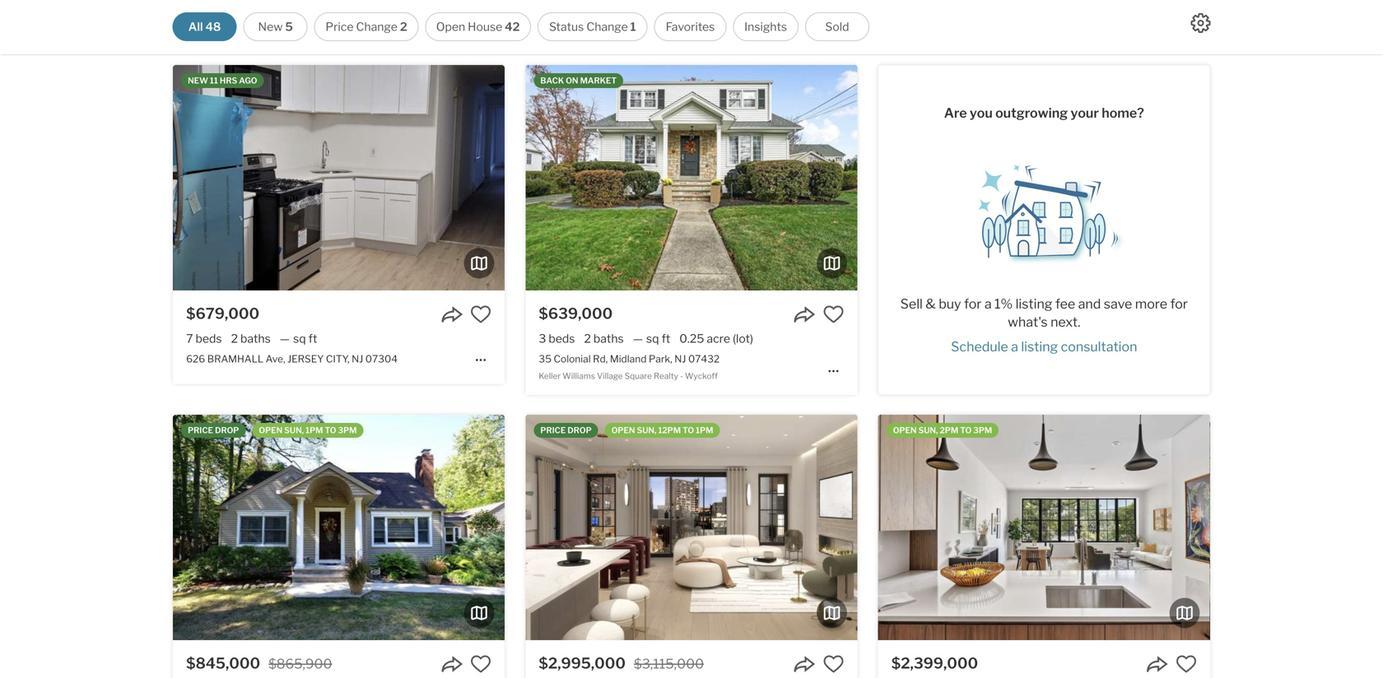 Task type: vqa. For each thing, say whether or not it's contained in the screenshot.


Task type: locate. For each thing, give the bounding box(es) containing it.
— for $639,000
[[633, 332, 643, 346]]

2 horizontal spatial open
[[893, 426, 917, 436]]

1 horizontal spatial beds
[[549, 332, 575, 346]]

0 horizontal spatial — sq ft
[[280, 332, 317, 346]]

0 horizontal spatial drop
[[215, 426, 239, 436]]

Insights radio
[[733, 12, 799, 41]]

0 horizontal spatial to
[[325, 426, 336, 436]]

price drop
[[188, 426, 239, 436], [540, 426, 592, 436]]

0 vertical spatial a
[[985, 296, 992, 312]]

2 horizontal spatial favorite button checkbox
[[1176, 654, 1197, 675]]

sun,
[[284, 426, 304, 436], [637, 426, 656, 436], [918, 426, 938, 436]]

favorite button checkbox
[[470, 304, 492, 325], [823, 304, 844, 325], [1176, 654, 1197, 675]]

0 vertical spatial realty
[[555, 21, 579, 31]]

rd, inside 111 montebello rd, suffern, ny 10901 exp realty
[[609, 3, 624, 15]]

price drop down 'colonial'
[[540, 426, 592, 436]]

favorite button checkbox for $679,000
[[470, 304, 492, 325]]

— sq ft up park,
[[633, 332, 670, 346]]

0 horizontal spatial beds
[[196, 332, 222, 346]]

0 horizontal spatial 1pm
[[306, 426, 323, 436]]

1 horizontal spatial favorite button checkbox
[[823, 304, 844, 325]]

1 horizontal spatial favorite button checkbox
[[823, 654, 844, 675]]

07304
[[365, 353, 398, 365]]

1 horizontal spatial 1pm
[[696, 426, 713, 436]]

Status Change radio
[[537, 12, 648, 41]]

35
[[539, 353, 552, 365]]

photo of 385 hillside ave, allendale, nj 07401 image
[[173, 415, 505, 641], [505, 415, 837, 641]]

— up 626 bramhall ave, jersey city, nj 07304
[[280, 332, 290, 346]]

0.25 acre (lot)
[[679, 332, 753, 346]]

$679,000
[[186, 305, 259, 323]]

photo of 303 w 113th st #2, new york, ny 10026 image
[[526, 415, 857, 641], [857, 415, 1189, 641]]

1 vertical spatial williams
[[563, 371, 595, 381]]

sq
[[293, 332, 306, 346], [646, 332, 659, 346]]

2 photo of 35 colonial rd, midland park, nj 07432 image from the left
[[857, 65, 1189, 291]]

to right 12pm
[[683, 426, 694, 436]]

2 drop from the left
[[568, 426, 592, 436]]

0 horizontal spatial a
[[985, 296, 992, 312]]

10901 up the favorites
[[681, 3, 711, 15]]

$865,900
[[268, 656, 332, 672]]

-
[[680, 371, 683, 381]]

rd,
[[609, 3, 624, 15], [593, 353, 608, 365]]

market
[[580, 76, 617, 86]]

0 vertical spatial williams
[[210, 21, 243, 31]]

0 horizontal spatial sun,
[[284, 426, 304, 436]]

2 baths up the bramhall
[[231, 332, 271, 346]]

montebello
[[555, 3, 607, 15]]

2 3pm from the left
[[973, 426, 992, 436]]

sell & buy for a 1% listing fee and save more for what's next.
[[900, 296, 1188, 330]]

1 photo of 40 skillman ave unit 1a, brooklyn, ny 11211 image from the left
[[878, 415, 1210, 641]]

williams down annette
[[210, 21, 243, 31]]

1 ft from the left
[[308, 332, 317, 346]]

2 10901 from the left
[[681, 3, 711, 15]]

1 horizontal spatial — sq ft
[[633, 332, 670, 346]]

for right more
[[1170, 296, 1188, 312]]

nj right the city, at the bottom of page
[[352, 353, 363, 365]]

2 up the bramhall
[[231, 332, 238, 346]]

ny for airmont,
[[297, 3, 311, 15]]

2 for $679,000
[[231, 332, 238, 346]]

5
[[285, 20, 293, 34]]

open down the ave,
[[259, 426, 283, 436]]

10901 for 21 annette ln, airmont, ny 10901
[[313, 3, 342, 15]]

drop down the bramhall
[[215, 426, 239, 436]]

2 up 'colonial'
[[584, 332, 591, 346]]

price
[[188, 426, 213, 436], [540, 426, 566, 436]]

ny inside 21 annette ln, airmont, ny 10901 keller williams hudson valley
[[297, 3, 311, 15]]

change left the 1 on the top left
[[586, 20, 628, 34]]

1 horizontal spatial sun,
[[637, 426, 656, 436]]

to for $2,995,000
[[683, 426, 694, 436]]

— sq ft for $639,000
[[633, 332, 670, 346]]

2 baths for $639,000
[[584, 332, 624, 346]]

0 horizontal spatial change
[[356, 20, 398, 34]]

2 sun, from the left
[[637, 426, 656, 436]]

2 horizontal spatial to
[[960, 426, 972, 436]]

to right 2pm
[[960, 426, 972, 436]]

0 horizontal spatial 2 baths
[[231, 332, 271, 346]]

rd, inside 35 colonial rd, midland park, nj 07432 keller williams village square realty - wyckoff
[[593, 353, 608, 365]]

keller down 21
[[186, 21, 208, 31]]

rd, left suffern,
[[609, 3, 624, 15]]

2
[[400, 20, 407, 34], [231, 332, 238, 346], [584, 332, 591, 346]]

7
[[186, 332, 193, 346]]

2 for $639,000
[[584, 332, 591, 346]]

nj up -
[[675, 353, 686, 365]]

1 photo of 385 hillside ave, allendale, nj 07401 image from the left
[[173, 415, 505, 641]]

1pm down jersey
[[306, 426, 323, 436]]

2 sq from the left
[[646, 332, 659, 346]]

1 open from the left
[[259, 426, 283, 436]]

0 horizontal spatial rd,
[[593, 353, 608, 365]]

sun, left 2pm
[[918, 426, 938, 436]]

1 horizontal spatial sq
[[646, 332, 659, 346]]

change right price
[[356, 20, 398, 34]]

1 horizontal spatial rd,
[[609, 3, 624, 15]]

1 vertical spatial rd,
[[593, 353, 608, 365]]

1 photo of 303 w 113th st #2, new york, ny 10026 image from the left
[[526, 415, 857, 641]]

for right "buy" at top right
[[964, 296, 982, 312]]

favorite button image
[[823, 304, 844, 325], [470, 654, 492, 675], [823, 654, 844, 675], [1176, 654, 1197, 675]]

1 horizontal spatial ny
[[665, 3, 679, 15]]

3pm down the city, at the bottom of page
[[338, 426, 357, 436]]

2 beds from the left
[[549, 332, 575, 346]]

1pm right 12pm
[[696, 426, 713, 436]]

1 horizontal spatial price drop
[[540, 426, 592, 436]]

realty inside 35 colonial rd, midland park, nj 07432 keller williams village square realty - wyckoff
[[654, 371, 678, 381]]

1 horizontal spatial price
[[540, 426, 566, 436]]

sq up jersey
[[293, 332, 306, 346]]

3
[[539, 332, 546, 346]]

favorite button image for $639,000
[[823, 304, 844, 325]]

listing up what's
[[1016, 296, 1053, 312]]

outgrowing
[[995, 105, 1068, 121]]

sun, down 626 bramhall ave, jersey city, nj 07304
[[284, 426, 304, 436]]

1 ny from the left
[[297, 3, 311, 15]]

Sold radio
[[805, 12, 869, 41]]

1 horizontal spatial a
[[1011, 339, 1018, 355]]

1 horizontal spatial williams
[[563, 371, 595, 381]]

price drop down 626
[[188, 426, 239, 436]]

ny up valley
[[297, 3, 311, 15]]

2 — sq ft from the left
[[633, 332, 670, 346]]

7 beds
[[186, 332, 222, 346]]

fee
[[1055, 296, 1075, 312]]

—
[[280, 332, 290, 346], [633, 332, 643, 346]]

0 horizontal spatial sq
[[293, 332, 306, 346]]

buy
[[939, 296, 961, 312]]

0 horizontal spatial keller
[[186, 21, 208, 31]]

2 favorite button checkbox from the left
[[823, 654, 844, 675]]

listing down what's
[[1021, 339, 1058, 355]]

0 vertical spatial listing
[[1016, 296, 1053, 312]]

1 beds from the left
[[196, 332, 222, 346]]

nj
[[352, 353, 363, 365], [675, 353, 686, 365]]

35 colonial rd, midland park, nj 07432 keller williams village square realty - wyckoff
[[539, 353, 720, 381]]

$3,115,000
[[634, 656, 704, 672]]

1
[[630, 20, 636, 34]]

0 horizontal spatial baths
[[240, 332, 271, 346]]

a
[[985, 296, 992, 312], [1011, 339, 1018, 355]]

beds right 3
[[549, 332, 575, 346]]

airmont,
[[255, 3, 294, 15]]

a down what's
[[1011, 339, 1018, 355]]

1 horizontal spatial 2
[[400, 20, 407, 34]]

2 price drop from the left
[[540, 426, 592, 436]]

house
[[468, 20, 502, 34]]

2 nj from the left
[[675, 353, 686, 365]]

new 11 hrs ago
[[188, 76, 257, 86]]

0 horizontal spatial for
[[964, 296, 982, 312]]

status
[[549, 20, 584, 34]]

3pm right 2pm
[[973, 426, 992, 436]]

1 horizontal spatial keller
[[539, 371, 561, 381]]

1 change from the left
[[356, 20, 398, 34]]

— sq ft up 626 bramhall ave, jersey city, nj 07304
[[280, 332, 317, 346]]

next.
[[1051, 314, 1081, 330]]

favorite button image for $845,000
[[470, 654, 492, 675]]

baths
[[240, 332, 271, 346], [593, 332, 624, 346]]

1 vertical spatial a
[[1011, 339, 1018, 355]]

ny inside 111 montebello rd, suffern, ny 10901 exp realty
[[665, 3, 679, 15]]

10901 up price
[[313, 3, 342, 15]]

10901 inside 21 annette ln, airmont, ny 10901 keller williams hudson valley
[[313, 3, 342, 15]]

1 photo of 35 colonial rd, midland park, nj 07432 image from the left
[[526, 65, 857, 291]]

drop down 'colonial'
[[568, 426, 592, 436]]

0 horizontal spatial 10901
[[313, 3, 342, 15]]

1 photo of 626 bramhall ave, jersey city, nj 07304 image from the left
[[173, 65, 505, 291]]

open for $2,995,000
[[611, 426, 635, 436]]

2 photo of 40 skillman ave unit 1a, brooklyn, ny 11211 image from the left
[[1210, 415, 1383, 641]]

1 vertical spatial keller
[[539, 371, 561, 381]]

21 annette ln, airmont, ny 10901 keller williams hudson valley
[[186, 3, 342, 31]]

0 horizontal spatial ft
[[308, 332, 317, 346]]

0 horizontal spatial ny
[[297, 3, 311, 15]]

1 nj from the left
[[352, 353, 363, 365]]

beds
[[196, 332, 222, 346], [549, 332, 575, 346]]

0 horizontal spatial 2
[[231, 332, 238, 346]]

price
[[326, 20, 354, 34]]

open
[[436, 20, 465, 34]]

option group containing all
[[173, 12, 869, 41]]

0 vertical spatial rd,
[[609, 3, 624, 15]]

to down the city, at the bottom of page
[[325, 426, 336, 436]]

price down 35
[[540, 426, 566, 436]]

2 baths
[[231, 332, 271, 346], [584, 332, 624, 346]]

nj inside 35 colonial rd, midland park, nj 07432 keller williams village square realty - wyckoff
[[675, 353, 686, 365]]

ft for $679,000
[[308, 332, 317, 346]]

2 horizontal spatial sun,
[[918, 426, 938, 436]]

sun, left 12pm
[[637, 426, 656, 436]]

keller down 35
[[539, 371, 561, 381]]

favorite button checkbox for $2,995,000
[[823, 654, 844, 675]]

2 to from the left
[[683, 426, 694, 436]]

on
[[566, 76, 578, 86]]

1 horizontal spatial baths
[[593, 332, 624, 346]]

2 — from the left
[[633, 332, 643, 346]]

1 horizontal spatial nj
[[675, 353, 686, 365]]

2 price from the left
[[540, 426, 566, 436]]

1 drop from the left
[[215, 426, 239, 436]]

1 sq from the left
[[293, 332, 306, 346]]

photo of 40 skillman ave unit 1a, brooklyn, ny 11211 image
[[878, 415, 1210, 641], [1210, 415, 1383, 641]]

— sq ft
[[280, 332, 317, 346], [633, 332, 670, 346]]

2 inside price change radio
[[400, 20, 407, 34]]

1 sun, from the left
[[284, 426, 304, 436]]

change inside status change option
[[586, 20, 628, 34]]

photo of 626 bramhall ave, jersey city, nj 07304 image
[[173, 65, 505, 291], [505, 65, 837, 291]]

0 horizontal spatial price drop
[[188, 426, 239, 436]]

2 ny from the left
[[665, 3, 679, 15]]

2 ft from the left
[[662, 332, 670, 346]]

— up midland
[[633, 332, 643, 346]]

1 horizontal spatial 10901
[[681, 3, 711, 15]]

realty right exp
[[555, 21, 579, 31]]

listing
[[1016, 296, 1053, 312], [1021, 339, 1058, 355]]

1 horizontal spatial open
[[611, 426, 635, 436]]

1 — sq ft from the left
[[280, 332, 317, 346]]

all 48
[[188, 20, 221, 34]]

0 horizontal spatial price
[[188, 426, 213, 436]]

sell
[[900, 296, 923, 312]]

111
[[539, 3, 553, 15]]

1 horizontal spatial 3pm
[[973, 426, 992, 436]]

3 to from the left
[[960, 426, 972, 436]]

open left 2pm
[[893, 426, 917, 436]]

2 baths from the left
[[593, 332, 624, 346]]

1 baths from the left
[[240, 332, 271, 346]]

2 open from the left
[[611, 426, 635, 436]]

price drop for $2,995,000
[[540, 426, 592, 436]]

price down 626
[[188, 426, 213, 436]]

10901
[[313, 3, 342, 15], [681, 3, 711, 15]]

beds for $639,000
[[549, 332, 575, 346]]

drop
[[215, 426, 239, 436], [568, 426, 592, 436]]

0 horizontal spatial nj
[[352, 353, 363, 365]]

rd, for suffern,
[[609, 3, 624, 15]]

open left 12pm
[[611, 426, 635, 436]]

baths up the ave,
[[240, 332, 271, 346]]

1 horizontal spatial ft
[[662, 332, 670, 346]]

2 left open
[[400, 20, 407, 34]]

3pm
[[338, 426, 357, 436], [973, 426, 992, 436]]

1 vertical spatial realty
[[654, 371, 678, 381]]

10901 inside 111 montebello rd, suffern, ny 10901 exp realty
[[681, 3, 711, 15]]

rd, up village
[[593, 353, 608, 365]]

2 horizontal spatial 2
[[584, 332, 591, 346]]

2 change from the left
[[586, 20, 628, 34]]

0 horizontal spatial favorite button checkbox
[[470, 304, 492, 325]]

consultation
[[1061, 339, 1137, 355]]

1 price drop from the left
[[188, 426, 239, 436]]

2 2 baths from the left
[[584, 332, 624, 346]]

price for $2,995,000
[[540, 426, 566, 436]]

1 3pm from the left
[[338, 426, 357, 436]]

more
[[1135, 296, 1167, 312]]

1 price from the left
[[188, 426, 213, 436]]

open sun, 1pm to 3pm
[[259, 426, 357, 436]]

ny
[[297, 3, 311, 15], [665, 3, 679, 15]]

change inside price change radio
[[356, 20, 398, 34]]

— sq ft for $679,000
[[280, 332, 317, 346]]

open
[[259, 426, 283, 436], [611, 426, 635, 436], [893, 426, 917, 436]]

photo of 35 colonial rd, midland park, nj 07432 image
[[526, 65, 857, 291], [857, 65, 1189, 291]]

park,
[[649, 353, 672, 365]]

1 horizontal spatial change
[[586, 20, 628, 34]]

0 vertical spatial keller
[[186, 21, 208, 31]]

a left 1% on the top right of the page
[[985, 296, 992, 312]]

village
[[597, 371, 623, 381]]

williams down 'colonial'
[[563, 371, 595, 381]]

1 horizontal spatial drop
[[568, 426, 592, 436]]

1 horizontal spatial to
[[683, 426, 694, 436]]

0 horizontal spatial favorite button checkbox
[[470, 654, 492, 675]]

favorite button image
[[470, 304, 492, 325]]

beds right 7 on the left
[[196, 332, 222, 346]]

1 for from the left
[[964, 296, 982, 312]]

ft up park,
[[662, 332, 670, 346]]

option group
[[173, 12, 869, 41]]

realty left -
[[654, 371, 678, 381]]

realty inside 111 montebello rd, suffern, ny 10901 exp realty
[[555, 21, 579, 31]]

keller
[[186, 21, 208, 31], [539, 371, 561, 381]]

0 horizontal spatial 3pm
[[338, 426, 357, 436]]

sq up park,
[[646, 332, 659, 346]]

williams
[[210, 21, 243, 31], [563, 371, 595, 381]]

sun, for $845,000
[[284, 426, 304, 436]]

favorite button checkbox
[[470, 654, 492, 675], [823, 654, 844, 675]]

1 — from the left
[[280, 332, 290, 346]]

1 horizontal spatial realty
[[654, 371, 678, 381]]

ny up the favorites
[[665, 3, 679, 15]]

baths up midland
[[593, 332, 624, 346]]

626 bramhall ave, jersey city, nj 07304
[[186, 353, 398, 365]]

1 horizontal spatial 2 baths
[[584, 332, 624, 346]]

new 5
[[258, 20, 293, 34]]

beds for $679,000
[[196, 332, 222, 346]]

1 horizontal spatial —
[[633, 332, 643, 346]]

1 10901 from the left
[[313, 3, 342, 15]]

1 to from the left
[[325, 426, 336, 436]]

1 horizontal spatial for
[[1170, 296, 1188, 312]]

0 horizontal spatial open
[[259, 426, 283, 436]]

1 2 baths from the left
[[231, 332, 271, 346]]

ft up jersey
[[308, 332, 317, 346]]

ave,
[[266, 353, 285, 365]]

0 horizontal spatial —
[[280, 332, 290, 346]]

you
[[970, 105, 993, 121]]

0 horizontal spatial williams
[[210, 21, 243, 31]]

2 baths up midland
[[584, 332, 624, 346]]

1 favorite button checkbox from the left
[[470, 654, 492, 675]]

0 horizontal spatial realty
[[555, 21, 579, 31]]



Task type: describe. For each thing, give the bounding box(es) containing it.
3 beds
[[539, 332, 575, 346]]

favorite button image for $2,399,000
[[1176, 654, 1197, 675]]

3pm for open sun, 2pm to 3pm
[[973, 426, 992, 436]]

12pm
[[658, 426, 681, 436]]

ny for suffern,
[[665, 3, 679, 15]]

price change 2
[[326, 20, 407, 34]]

hudson
[[244, 21, 274, 31]]

keller inside 35 colonial rd, midland park, nj 07432 keller williams village square realty - wyckoff
[[539, 371, 561, 381]]

3 open from the left
[[893, 426, 917, 436]]

bramhall
[[207, 353, 263, 365]]

new
[[258, 20, 283, 34]]

$2,995,000
[[539, 655, 626, 673]]

city,
[[326, 353, 350, 365]]

Favorites radio
[[654, 12, 726, 41]]

ft for $639,000
[[662, 332, 670, 346]]

ln,
[[239, 3, 252, 15]]

10901 for 111 montebello rd, suffern, ny 10901
[[681, 3, 711, 15]]

2 baths for $679,000
[[231, 332, 271, 346]]

2 1pm from the left
[[696, 426, 713, 436]]

home?
[[1102, 105, 1144, 121]]

favorite button image for $2,995,000
[[823, 654, 844, 675]]

baths for $639,000
[[593, 332, 624, 346]]

new
[[188, 76, 208, 86]]

suffern,
[[626, 3, 663, 15]]

sold
[[825, 20, 849, 34]]

an image of a house image
[[962, 153, 1126, 265]]

2pm
[[940, 426, 958, 436]]

&
[[926, 296, 936, 312]]

2 for from the left
[[1170, 296, 1188, 312]]

square
[[625, 371, 652, 381]]

jersey
[[287, 353, 324, 365]]

favorites
[[666, 20, 715, 34]]

0.25
[[679, 332, 704, 346]]

sq for $679,000
[[293, 332, 306, 346]]

42
[[505, 20, 520, 34]]

sq for $639,000
[[646, 332, 659, 346]]

— for $679,000
[[280, 332, 290, 346]]

keller inside 21 annette ln, airmont, ny 10901 keller williams hudson valley
[[186, 21, 208, 31]]

acre
[[707, 332, 730, 346]]

New radio
[[243, 12, 308, 41]]

change for 1
[[586, 20, 628, 34]]

21
[[186, 3, 197, 15]]

(lot)
[[733, 332, 753, 346]]

annette
[[199, 3, 236, 15]]

schedule a listing consultation
[[951, 339, 1137, 355]]

and
[[1078, 296, 1101, 312]]

price drop for $845,000
[[188, 426, 239, 436]]

schedule
[[951, 339, 1008, 355]]

midland
[[610, 353, 647, 365]]

07432
[[688, 353, 720, 365]]

favorite button checkbox for $2,399,000
[[1176, 654, 1197, 675]]

nj for city,
[[352, 353, 363, 365]]

back
[[540, 76, 564, 86]]

$845,000
[[186, 655, 260, 673]]

williams inside 35 colonial rd, midland park, nj 07432 keller williams village square realty - wyckoff
[[563, 371, 595, 381]]

Open House radio
[[425, 12, 531, 41]]

2 photo of 626 bramhall ave, jersey city, nj 07304 image from the left
[[505, 65, 837, 291]]

williams inside 21 annette ln, airmont, ny 10901 keller williams hudson valley
[[210, 21, 243, 31]]

favorite button checkbox for $639,000
[[823, 304, 844, 325]]

$639,000
[[539, 305, 613, 323]]

favorite button checkbox for $845,000
[[470, 654, 492, 675]]

all
[[188, 20, 203, 34]]

what's
[[1008, 314, 1048, 330]]

status change 1
[[549, 20, 636, 34]]

626
[[186, 353, 205, 365]]

3 sun, from the left
[[918, 426, 938, 436]]

11
[[210, 76, 218, 86]]

1%
[[995, 296, 1013, 312]]

ago
[[239, 76, 257, 86]]

nj for park,
[[675, 353, 686, 365]]

drop for $2,995,000
[[568, 426, 592, 436]]

a inside sell & buy for a 1% listing fee and save more for what's next.
[[985, 296, 992, 312]]

listing inside sell & buy for a 1% listing fee and save more for what's next.
[[1016, 296, 1053, 312]]

back on market
[[540, 76, 617, 86]]

3pm for open sun, 1pm to 3pm
[[338, 426, 357, 436]]

48
[[205, 20, 221, 34]]

$845,000 $865,900
[[186, 655, 332, 673]]

are you outgrowing your home?
[[944, 105, 1144, 121]]

colonial
[[554, 353, 591, 365]]

insights
[[744, 20, 787, 34]]

hrs
[[220, 76, 237, 86]]

1 1pm from the left
[[306, 426, 323, 436]]

2 photo of 303 w 113th st #2, new york, ny 10026 image from the left
[[857, 415, 1189, 641]]

save
[[1104, 296, 1132, 312]]

open for $845,000
[[259, 426, 283, 436]]

rd, for midland
[[593, 353, 608, 365]]

baths for $679,000
[[240, 332, 271, 346]]

111 montebello rd, suffern, ny 10901 exp realty
[[539, 3, 711, 31]]

2 photo of 385 hillside ave, allendale, nj 07401 image from the left
[[505, 415, 837, 641]]

All radio
[[173, 12, 237, 41]]

valley
[[276, 21, 299, 31]]

open sun, 2pm to 3pm
[[893, 426, 992, 436]]

1 vertical spatial listing
[[1021, 339, 1058, 355]]

Price Change radio
[[314, 12, 419, 41]]

open sun, 12pm to 1pm
[[611, 426, 713, 436]]

open house 42
[[436, 20, 520, 34]]

sun, for $2,995,000
[[637, 426, 656, 436]]

to for $845,000
[[325, 426, 336, 436]]

drop for $845,000
[[215, 426, 239, 436]]

$2,399,000
[[891, 655, 978, 673]]

are
[[944, 105, 967, 121]]

your
[[1071, 105, 1099, 121]]

$2,995,000 $3,115,000
[[539, 655, 704, 673]]

exp
[[539, 21, 553, 31]]

wyckoff
[[685, 371, 718, 381]]

price for $845,000
[[188, 426, 213, 436]]

change for 2
[[356, 20, 398, 34]]



